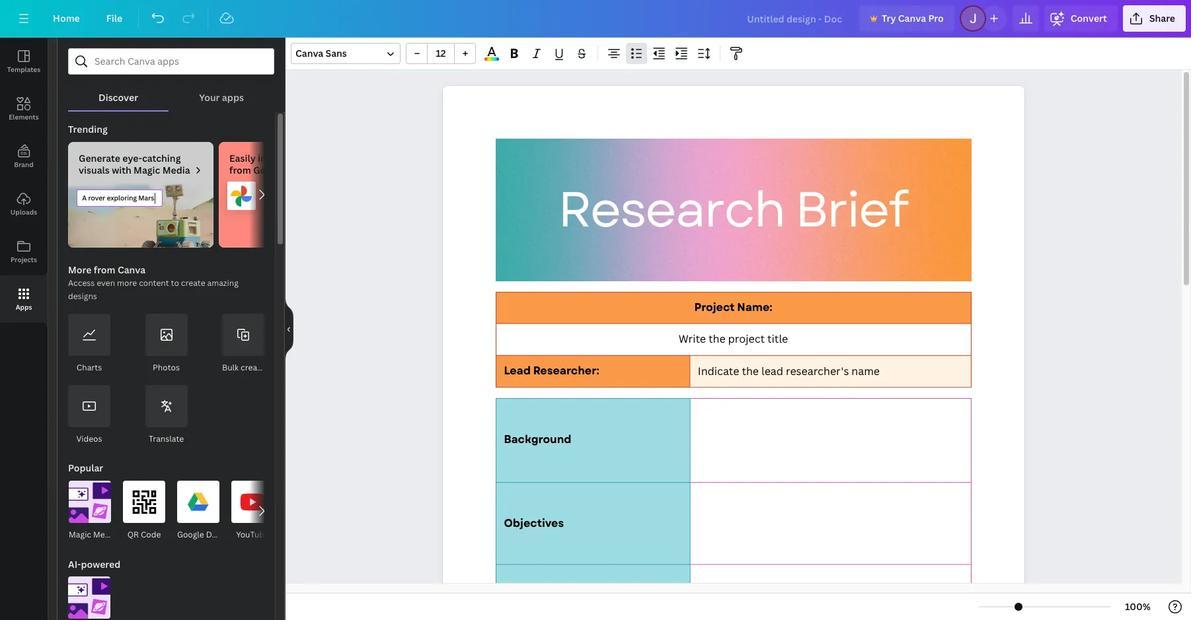 Task type: describe. For each thing, give the bounding box(es) containing it.
color range image
[[485, 58, 499, 61]]

code
[[141, 529, 161, 541]]

your apps button
[[169, 75, 274, 110]]

ai-powered
[[68, 559, 120, 571]]

even
[[97, 278, 115, 289]]

share
[[1149, 12, 1175, 24]]

easily import your images from google photos
[[229, 152, 345, 176]]

100% button
[[1116, 597, 1159, 618]]

access
[[68, 278, 95, 289]]

sans
[[326, 47, 347, 59]]

Design title text field
[[737, 5, 854, 32]]

from inside more from canva access even more content to create amazing designs
[[94, 264, 115, 276]]

import
[[258, 152, 289, 165]]

Research Brief text field
[[443, 86, 1024, 621]]

try canva pro button
[[859, 5, 954, 32]]

the google photos logo is positioned on the left side. to the right of the logo, there is a grid containing four images. these images display colorful shoes, shirts, or chairs. image
[[219, 182, 364, 248]]

powered
[[81, 559, 120, 571]]

home
[[53, 12, 80, 24]]

convert button
[[1044, 5, 1118, 32]]

brand
[[14, 160, 34, 169]]

trending
[[68, 123, 108, 136]]

photos inside easily import your images from google photos
[[287, 164, 319, 176]]

popular
[[68, 462, 103, 475]]

main menu bar
[[0, 0, 1191, 38]]

templates button
[[0, 38, 48, 85]]

drive
[[206, 529, 226, 541]]

– – number field
[[432, 47, 450, 59]]

elements button
[[0, 85, 48, 133]]

google drive
[[177, 529, 226, 541]]

projects
[[11, 255, 37, 264]]

bulk create
[[222, 362, 265, 373]]

brief
[[795, 174, 907, 246]]

magic media
[[69, 529, 117, 541]]

discover button
[[68, 75, 169, 110]]

your
[[291, 152, 311, 165]]

canva inside more from canva access even more content to create amazing designs
[[118, 264, 146, 276]]

your
[[199, 91, 220, 104]]

amazing
[[207, 278, 238, 289]]

canva inside canva sans "popup button"
[[295, 47, 323, 59]]

canva inside try canva pro button
[[898, 12, 926, 24]]

more from canva element
[[68, 314, 265, 446]]

apps
[[222, 91, 244, 104]]

file button
[[96, 5, 133, 32]]

discover
[[99, 91, 138, 104]]

charts
[[77, 362, 102, 373]]

more
[[117, 278, 137, 289]]

visuals
[[79, 164, 110, 176]]

textbox with the sentence, 'a rover exploring mars' over an image of a rover exploring mars image
[[68, 182, 214, 248]]

create inside more from canva access even more content to create amazing designs
[[181, 278, 205, 289]]

generate
[[79, 152, 120, 165]]

canva sans
[[295, 47, 347, 59]]

apps button
[[0, 276, 48, 323]]

ai-
[[68, 559, 81, 571]]

try canva pro
[[882, 12, 944, 24]]

youtube
[[236, 529, 269, 541]]



Task type: vqa. For each thing, say whether or not it's contained in the screenshot.
and within Creative Brief Doc in Black and White Grey Editorial Style Doc by Canva Creative Studio
no



Task type: locate. For each thing, give the bounding box(es) containing it.
0 vertical spatial canva
[[898, 12, 926, 24]]

from
[[229, 164, 251, 176], [94, 264, 115, 276]]

1 vertical spatial photos
[[153, 362, 180, 373]]

canva up more
[[118, 264, 146, 276]]

from inside easily import your images from google photos
[[229, 164, 251, 176]]

videos
[[76, 434, 102, 445]]

uploads button
[[0, 180, 48, 228]]

media left qr
[[93, 529, 117, 541]]

magic up ai-
[[69, 529, 91, 541]]

2 horizontal spatial canva
[[898, 12, 926, 24]]

0 horizontal spatial canva
[[118, 264, 146, 276]]

create inside more from canva element
[[241, 362, 265, 373]]

generate eye-catching visuals with magic media
[[79, 152, 190, 176]]

1 horizontal spatial photos
[[287, 164, 319, 176]]

0 horizontal spatial create
[[181, 278, 205, 289]]

0 vertical spatial from
[[229, 164, 251, 176]]

0 vertical spatial create
[[181, 278, 205, 289]]

create
[[181, 278, 205, 289], [241, 362, 265, 373]]

google inside easily import your images from google photos
[[253, 164, 285, 176]]

0 vertical spatial media
[[162, 164, 190, 176]]

magic
[[134, 164, 160, 176], [69, 529, 91, 541]]

magic inside generate eye-catching visuals with magic media
[[134, 164, 160, 176]]

to
[[171, 278, 179, 289]]

templates
[[7, 65, 40, 74]]

brand button
[[0, 133, 48, 180]]

images
[[314, 152, 345, 165]]

1 vertical spatial google
[[177, 529, 204, 541]]

content
[[139, 278, 169, 289]]

elements
[[9, 112, 39, 122]]

1 horizontal spatial canva
[[295, 47, 323, 59]]

more
[[68, 264, 91, 276]]

bulk
[[222, 362, 239, 373]]

0 vertical spatial google
[[253, 164, 285, 176]]

photos
[[287, 164, 319, 176], [153, 362, 180, 373]]

1 vertical spatial magic
[[69, 529, 91, 541]]

from left import
[[229, 164, 251, 176]]

pro
[[928, 12, 944, 24]]

1 horizontal spatial google
[[253, 164, 285, 176]]

media
[[162, 164, 190, 176], [93, 529, 117, 541]]

qr code
[[127, 529, 161, 541]]

magic right with at left
[[134, 164, 160, 176]]

google left drive
[[177, 529, 204, 541]]

projects button
[[0, 228, 48, 276]]

create right bulk
[[241, 362, 265, 373]]

1 horizontal spatial from
[[229, 164, 251, 176]]

canva right try
[[898, 12, 926, 24]]

0 horizontal spatial google
[[177, 529, 204, 541]]

eye-
[[122, 152, 142, 165]]

1 vertical spatial media
[[93, 529, 117, 541]]

media inside generate eye-catching visuals with magic media
[[162, 164, 190, 176]]

1 vertical spatial from
[[94, 264, 115, 276]]

0 horizontal spatial from
[[94, 264, 115, 276]]

0 vertical spatial magic
[[134, 164, 160, 176]]

0 vertical spatial photos
[[287, 164, 319, 176]]

100%
[[1125, 601, 1151, 613]]

1 horizontal spatial create
[[241, 362, 265, 373]]

group
[[406, 43, 476, 64]]

canva
[[898, 12, 926, 24], [295, 47, 323, 59], [118, 264, 146, 276]]

Search Canva apps search field
[[95, 49, 248, 74]]

hide image
[[285, 297, 293, 361]]

share button
[[1123, 5, 1186, 32]]

apps
[[16, 303, 32, 312]]

2 vertical spatial canva
[[118, 264, 146, 276]]

photos inside more from canva element
[[153, 362, 180, 373]]

photos up the google photos logo is positioned on the left side. to the right of the logo, there is a grid containing four images. these images display colorful shoes, shirts, or chairs. on the top of the page
[[287, 164, 319, 176]]

0 horizontal spatial media
[[93, 529, 117, 541]]

catching
[[142, 152, 181, 165]]

uploads
[[10, 208, 37, 217]]

1 vertical spatial create
[[241, 362, 265, 373]]

google
[[253, 164, 285, 176], [177, 529, 204, 541]]

try
[[882, 12, 896, 24]]

media right eye-
[[162, 164, 190, 176]]

file
[[106, 12, 122, 24]]

1 horizontal spatial media
[[162, 164, 190, 176]]

convert
[[1071, 12, 1107, 24]]

your apps
[[199, 91, 244, 104]]

home link
[[42, 5, 90, 32]]

more from canva access even more content to create amazing designs
[[68, 264, 238, 302]]

with
[[112, 164, 131, 176]]

designs
[[68, 291, 97, 302]]

1 horizontal spatial magic
[[134, 164, 160, 176]]

photos left bulk
[[153, 362, 180, 373]]

1 vertical spatial canva
[[295, 47, 323, 59]]

google left your
[[253, 164, 285, 176]]

research
[[558, 174, 784, 246]]

canva left "sans"
[[295, 47, 323, 59]]

research brief
[[558, 174, 907, 246]]

side panel tab list
[[0, 38, 48, 323]]

0 horizontal spatial magic
[[69, 529, 91, 541]]

from up even
[[94, 264, 115, 276]]

canva sans button
[[291, 43, 401, 64]]

0 horizontal spatial photos
[[153, 362, 180, 373]]

qr
[[127, 529, 139, 541]]

create right to
[[181, 278, 205, 289]]

easily
[[229, 152, 256, 165]]

translate
[[149, 434, 184, 445]]



